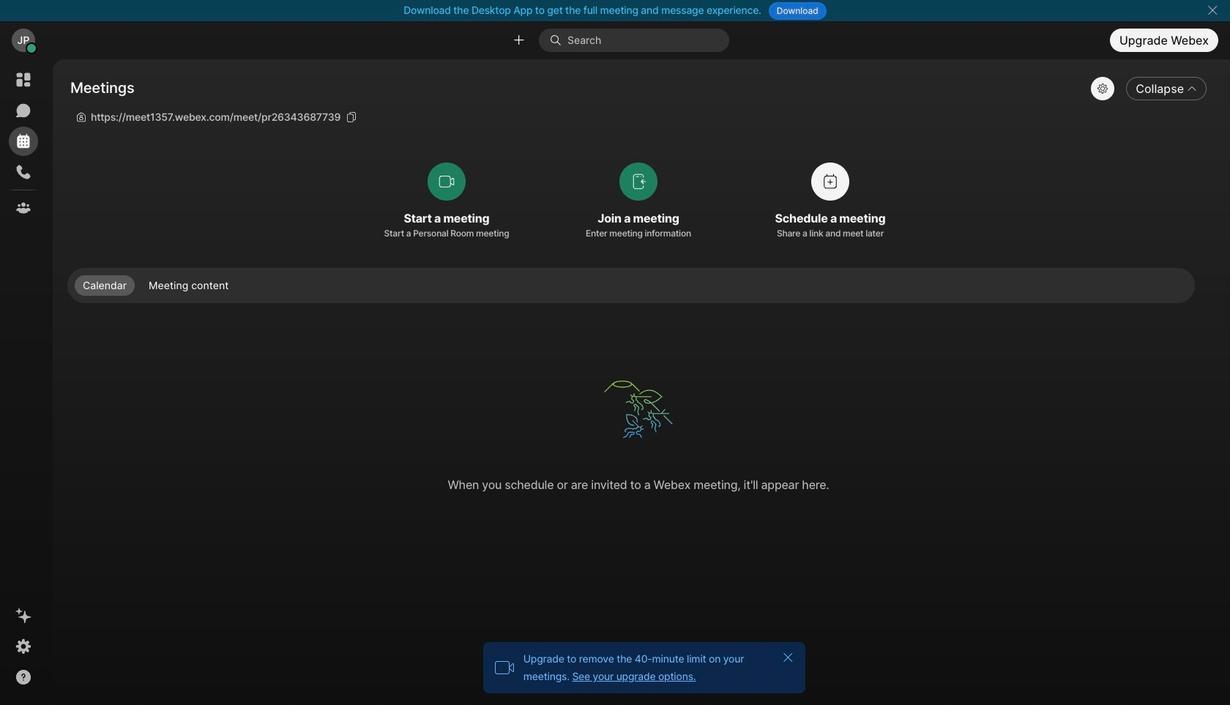 Task type: describe. For each thing, give the bounding box(es) containing it.
1 vertical spatial cancel_16 image
[[782, 652, 794, 664]]



Task type: vqa. For each thing, say whether or not it's contained in the screenshot.
the Messaging tab
no



Task type: locate. For each thing, give the bounding box(es) containing it.
1 horizontal spatial cancel_16 image
[[1207, 4, 1219, 16]]

cancel_16 image
[[1207, 4, 1219, 16], [782, 652, 794, 664]]

0 horizontal spatial cancel_16 image
[[782, 652, 794, 664]]

0 vertical spatial cancel_16 image
[[1207, 4, 1219, 16]]

webex tab list
[[9, 65, 38, 223]]

navigation
[[0, 59, 47, 705]]

camera_28 image
[[494, 658, 515, 678]]



